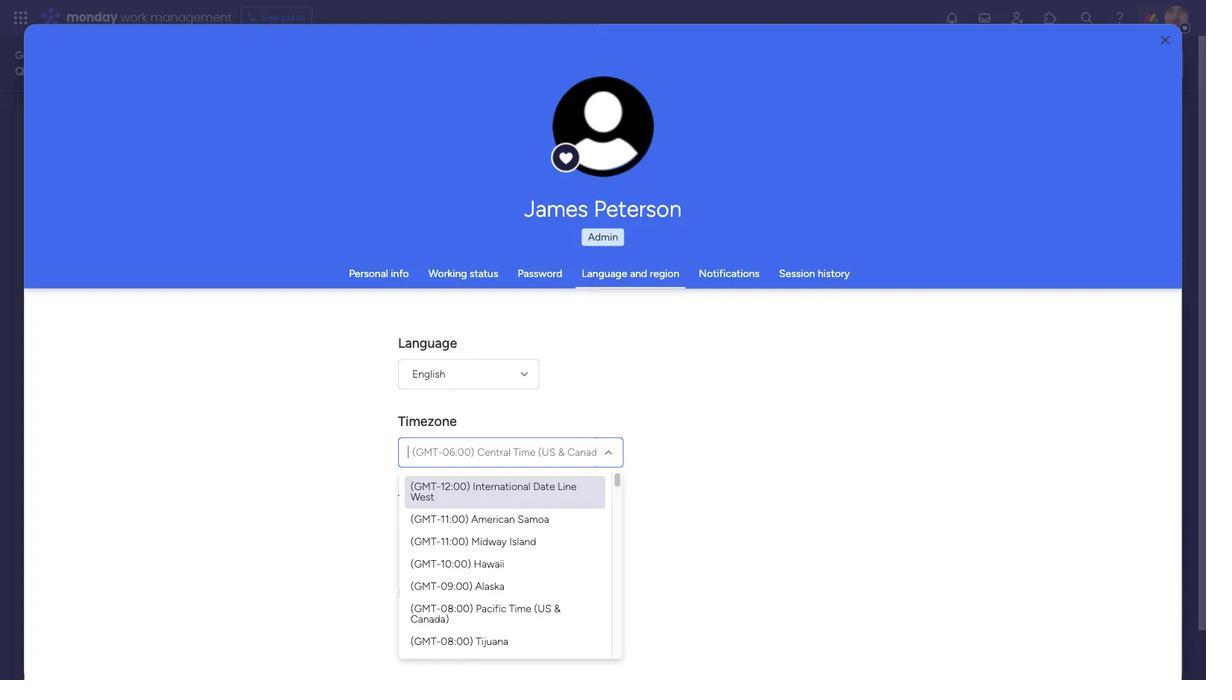 Task type: vqa. For each thing, say whether or not it's contained in the screenshot.
'management'
yes



Task type: describe. For each thing, give the bounding box(es) containing it.
component image for work management
[[548, 472, 561, 485]]

(us for central
[[538, 446, 556, 459]]

(gmt- for (gmt-12:00) international date line west
[[411, 480, 441, 493]]

marketing plan
[[294, 273, 376, 287]]

component image
[[51, 296, 65, 309]]

james peterson dialog
[[24, 24, 1182, 681]]

workspace image
[[502, 450, 538, 486]]

work right monday
[[120, 9, 147, 26]]

island
[[510, 535, 537, 548]]

change
[[572, 135, 605, 146]]

09:00)
[[441, 580, 473, 593]]

november,
[[433, 632, 485, 644]]

session
[[779, 267, 816, 280]]

help center element
[[960, 637, 1184, 681]]

04:07
[[467, 518, 497, 531]]

08:00) for pacific
[[441, 603, 474, 615]]

(us for pacific
[[535, 603, 552, 615]]

personal
[[349, 267, 388, 280]]

canada) for (gmt-08:00) pacific time (us & canada)
[[411, 613, 449, 626]]

plan
[[352, 273, 376, 287]]

trading
[[73, 273, 115, 287]]

see
[[261, 11, 279, 24]]

main for component image inside quick search results list box
[[389, 298, 412, 310]]

region
[[650, 267, 680, 280]]

(gmt- for (gmt-11:00) midway island
[[411, 535, 441, 548]]

p
[[515, 457, 525, 478]]

12
[[421, 518, 431, 531]]

change profile picture button
[[553, 76, 654, 177]]

admin
[[588, 230, 618, 243]]

format for date format
[[430, 585, 471, 602]]

session history
[[779, 267, 850, 280]]

work for component icon
[[70, 298, 93, 310]]

marketing
[[294, 273, 350, 287]]

apps image
[[1043, 10, 1058, 25]]

public board image for trading card game
[[51, 272, 68, 289]]

language and region link
[[582, 267, 680, 280]]

project planning
[[548, 451, 646, 467]]

(gmt-12:00) international date line west
[[411, 480, 577, 503]]

card
[[117, 273, 144, 287]]

see plans button
[[241, 7, 313, 29]]

08:00) for tijuana
[[441, 635, 474, 648]]

boards,
[[163, 64, 203, 78]]

close image
[[1161, 35, 1170, 46]]

west
[[411, 491, 435, 503]]

samoa
[[518, 513, 550, 526]]

good
[[15, 49, 41, 62]]

trading card game
[[73, 273, 179, 287]]

(gmt-08:00) pacific time (us & canada)
[[411, 603, 561, 626]]

timezone
[[398, 413, 457, 430]]

central
[[477, 446, 511, 459]]

and inside good evening, james! quickly access your recent boards, inbox and workspaces
[[238, 64, 258, 78]]

work for component image inside quick search results list box
[[291, 298, 314, 310]]

(gmt-11:00) midway island
[[411, 535, 537, 548]]

time for 06:00)
[[513, 446, 536, 459]]

12 hours 04:07 pm
[[421, 518, 516, 531]]

11:00) for midway
[[441, 535, 469, 548]]

status
[[470, 267, 498, 280]]

line
[[558, 480, 577, 493]]

language and region
[[582, 267, 680, 280]]

american
[[472, 513, 515, 526]]

good evening, james! quickly access your recent boards, inbox and workspaces
[[15, 49, 325, 78]]

see plans
[[261, 11, 306, 24]]

(gmt- for (gmt-08:00) tijuana
[[411, 635, 441, 648]]

10:00)
[[441, 558, 472, 570]]

notifications
[[699, 267, 760, 280]]

access
[[58, 64, 95, 78]]

& for (gmt-06:00) central time (us & canada)
[[558, 446, 565, 459]]

workspace for component icon
[[194, 298, 244, 310]]

12:00)
[[441, 480, 471, 493]]

(gmt- for (gmt-10:00) hawaii
[[411, 558, 441, 570]]

search everything image
[[1080, 10, 1095, 25]]

getting started element
[[960, 565, 1184, 625]]

> for component icon
[[159, 298, 166, 310]]

password
[[518, 267, 563, 280]]

james!
[[85, 49, 119, 62]]

language for language
[[398, 335, 457, 351]]

(gmt- for (gmt-08:00) pacific time (us & canada)
[[411, 603, 441, 615]]

november
[[421, 611, 470, 623]]

24 hours 16:07
[[421, 540, 497, 554]]

2023 for november 21, 2023
[[487, 611, 511, 623]]

project
[[548, 451, 591, 467]]

management for component icon
[[95, 298, 157, 310]]

picture
[[588, 147, 619, 158]]

select product image
[[13, 10, 28, 25]]

james peterson
[[525, 195, 682, 222]]

planning
[[595, 451, 646, 467]]

alaska
[[476, 580, 505, 593]]

change profile picture
[[572, 135, 635, 158]]



Task type: locate. For each thing, give the bounding box(es) containing it.
open update feed (inbox) image
[[33, 355, 51, 373]]

add to favorites image left status
[[442, 273, 457, 287]]

personal info link
[[349, 267, 409, 280]]

1 horizontal spatial and
[[630, 267, 648, 280]]

0 vertical spatial hours
[[434, 518, 464, 531]]

1 horizontal spatial >
[[380, 298, 387, 310]]

2 vertical spatial time
[[510, 603, 532, 615]]

work management > main workspace for component image inside quick search results list box
[[291, 298, 465, 310]]

james
[[525, 195, 588, 222]]

add to favorites image
[[221, 273, 236, 287], [442, 273, 457, 287]]

(gmt- down time format
[[411, 513, 441, 526]]

11:00) for american
[[441, 513, 469, 526]]

help image
[[1113, 10, 1128, 25]]

and left region on the right
[[630, 267, 648, 280]]

0 vertical spatial and
[[238, 64, 258, 78]]

format for time format
[[431, 491, 472, 508]]

canada) for (gmt-06:00) central time (us & canada)
[[568, 446, 606, 459]]

1 vertical spatial (us
[[535, 603, 552, 615]]

06:00)
[[443, 446, 475, 459]]

(gmt- up 12
[[411, 480, 441, 493]]

0 vertical spatial 08:00)
[[441, 603, 474, 615]]

and
[[238, 64, 258, 78], [630, 267, 648, 280]]

0 vertical spatial date
[[534, 480, 556, 493]]

24
[[421, 540, 434, 554]]

midway
[[472, 535, 507, 548]]

work management > main workspace
[[70, 298, 244, 310], [291, 298, 465, 310]]

08:00) inside (gmt-08:00) pacific time (us & canada)
[[441, 603, 474, 615]]

1 vertical spatial component image
[[548, 472, 561, 485]]

management for work management component image
[[593, 472, 659, 485]]

1 horizontal spatial date
[[534, 480, 556, 493]]

(gmt- down november
[[411, 635, 441, 648]]

(us right p
[[538, 446, 556, 459]]

work down marketing
[[291, 298, 314, 310]]

(gmt- down 12
[[411, 535, 441, 548]]

0 horizontal spatial >
[[159, 298, 166, 310]]

08:00)
[[441, 603, 474, 615], [441, 635, 474, 648]]

working
[[429, 267, 467, 280]]

management for component image inside quick search results list box
[[316, 298, 378, 310]]

peterson
[[594, 195, 682, 222]]

notifications link
[[699, 267, 760, 280]]

(gmt-11:00) american samoa
[[411, 513, 550, 526]]

quick search results list box
[[33, 139, 925, 337]]

1 horizontal spatial public board image
[[272, 272, 289, 289]]

(gmt- down 24
[[411, 558, 441, 570]]

(gmt- for (gmt-11:00) american samoa
[[411, 513, 441, 526]]

format up 12 hours 04:07 pm
[[431, 491, 472, 508]]

0 horizontal spatial public board image
[[51, 272, 68, 289]]

16:07
[[470, 540, 497, 554]]

time for 08:00)
[[510, 603, 532, 615]]

1 horizontal spatial workspace
[[414, 298, 465, 310]]

1 vertical spatial format
[[430, 585, 471, 602]]

0 vertical spatial time
[[513, 446, 536, 459]]

component image for work management > main workspace
[[272, 296, 286, 309]]

canada) inside (gmt-08:00) pacific time (us & canada)
[[411, 613, 449, 626]]

(us right pacific
[[535, 603, 552, 615]]

november 21, 2023
[[421, 611, 511, 623]]

0 vertical spatial 11:00)
[[441, 513, 469, 526]]

(gmt-09:00) alaska
[[411, 580, 505, 593]]

workspaces
[[261, 64, 325, 78]]

1 horizontal spatial work management > main workspace
[[291, 298, 465, 310]]

1 08:00) from the top
[[441, 603, 474, 615]]

game
[[147, 273, 179, 287]]

2023 right 21,
[[487, 611, 511, 623]]

inbox image
[[978, 10, 993, 25]]

0 horizontal spatial add to favorites image
[[221, 273, 236, 287]]

& right pacific
[[555, 603, 561, 615]]

(gmt- down timezone
[[412, 446, 443, 459]]

0 horizontal spatial work management > main workspace
[[70, 298, 244, 310]]

0 horizontal spatial date
[[398, 585, 427, 602]]

(us inside (gmt-08:00) pacific time (us & canada)
[[535, 603, 552, 615]]

0 vertical spatial (us
[[538, 446, 556, 459]]

1 vertical spatial time
[[398, 491, 428, 508]]

2 2023 from the top
[[487, 632, 511, 644]]

monday
[[66, 9, 117, 26]]

format
[[431, 491, 472, 508], [430, 585, 471, 602]]

& up line
[[558, 446, 565, 459]]

language up 'english'
[[398, 335, 457, 351]]

management up good evening, james! quickly access your recent boards, inbox and workspaces
[[150, 9, 232, 26]]

evening,
[[44, 49, 83, 62]]

1 vertical spatial &
[[555, 603, 561, 615]]

0 vertical spatial component image
[[272, 296, 286, 309]]

> down personal info
[[380, 298, 387, 310]]

session history link
[[779, 267, 850, 280]]

2 main from the left
[[389, 298, 412, 310]]

hours for 12 hours
[[434, 518, 464, 531]]

language down admin at the top of the page
[[582, 267, 628, 280]]

0 horizontal spatial language
[[398, 335, 457, 351]]

(gmt- up november
[[411, 580, 441, 593]]

work
[[120, 9, 147, 26], [70, 298, 93, 310], [291, 298, 314, 310], [566, 472, 590, 485]]

inbox
[[205, 64, 235, 78]]

11:00) up 24 hours 16:07
[[441, 513, 469, 526]]

working status
[[429, 267, 498, 280]]

management
[[150, 9, 232, 26], [95, 298, 157, 310], [316, 298, 378, 310], [593, 472, 659, 485]]

component image
[[272, 296, 286, 309], [548, 472, 561, 485]]

management down trading card game
[[95, 298, 157, 310]]

hawaii
[[474, 558, 505, 570]]

0 horizontal spatial and
[[238, 64, 258, 78]]

1 vertical spatial 08:00)
[[441, 635, 474, 648]]

0 horizontal spatial workspace
[[194, 298, 244, 310]]

public board image left marketing
[[272, 272, 289, 289]]

> down game
[[159, 298, 166, 310]]

0 horizontal spatial component image
[[272, 296, 286, 309]]

1 2023 from the top
[[487, 611, 511, 623]]

1 vertical spatial date
[[398, 585, 427, 602]]

add to favorites image for marketing plan
[[442, 273, 457, 287]]

close my workspaces image
[[33, 405, 51, 423]]

2 add to favorites image from the left
[[442, 273, 457, 287]]

james peterson button
[[398, 195, 808, 222]]

0 horizontal spatial main
[[169, 298, 191, 310]]

0 vertical spatial format
[[431, 491, 472, 508]]

& for (gmt-08:00) pacific time (us & canada)
[[555, 603, 561, 615]]

(gmt- inside "(gmt-12:00) international date line west"
[[411, 480, 441, 493]]

format up november
[[430, 585, 471, 602]]

language
[[582, 267, 628, 280], [398, 335, 457, 351]]

international
[[473, 480, 531, 493]]

1 horizontal spatial component image
[[548, 472, 561, 485]]

work management > main workspace down game
[[70, 298, 244, 310]]

your
[[98, 64, 122, 78]]

canada) up work management
[[568, 446, 606, 459]]

1 horizontal spatial add to favorites image
[[442, 273, 457, 287]]

(gmt- inside (gmt-08:00) pacific time (us & canada)
[[411, 603, 441, 615]]

main down the info
[[389, 298, 412, 310]]

english
[[412, 368, 446, 380]]

(us
[[538, 446, 556, 459], [535, 603, 552, 615]]

language for language and region
[[582, 267, 628, 280]]

&
[[558, 446, 565, 459], [555, 603, 561, 615]]

1 workspace from the left
[[194, 298, 244, 310]]

(gmt-
[[412, 446, 443, 459], [411, 480, 441, 493], [411, 513, 441, 526], [411, 535, 441, 548], [411, 558, 441, 570], [411, 580, 441, 593], [411, 603, 441, 615], [411, 635, 441, 648]]

public board image up component icon
[[51, 272, 68, 289]]

invite members image
[[1010, 10, 1025, 25]]

(gmt-10:00) hawaii
[[411, 558, 505, 570]]

1 vertical spatial canada)
[[411, 613, 449, 626]]

21 november, 2023
[[421, 632, 511, 644]]

1 vertical spatial 11:00)
[[441, 535, 469, 548]]

plans
[[281, 11, 306, 24]]

1 vertical spatial language
[[398, 335, 457, 351]]

public board image
[[51, 272, 68, 289], [272, 272, 289, 289]]

2 public board image from the left
[[272, 272, 289, 289]]

(gmt- for (gmt-09:00) alaska
[[411, 580, 441, 593]]

> for component image inside quick search results list box
[[380, 298, 387, 310]]

1 11:00) from the top
[[441, 513, 469, 526]]

21
[[421, 632, 431, 644]]

time right central
[[513, 446, 536, 459]]

add to favorites image right game
[[221, 273, 236, 287]]

0 vertical spatial 2023
[[487, 611, 511, 623]]

1 horizontal spatial canada)
[[568, 446, 606, 459]]

11:00)
[[441, 513, 469, 526], [441, 535, 469, 548]]

personal info
[[349, 267, 409, 280]]

(gmt- for (gmt-06:00) central time (us & canada)
[[412, 446, 443, 459]]

recent
[[125, 64, 160, 78]]

work for work management component image
[[566, 472, 590, 485]]

canada) up the '21'
[[411, 613, 449, 626]]

2 > from the left
[[380, 298, 387, 310]]

time inside (gmt-08:00) pacific time (us & canada)
[[510, 603, 532, 615]]

hours up 10:00)
[[437, 540, 467, 554]]

profile
[[608, 135, 635, 146]]

tijuana
[[476, 635, 509, 648]]

1 vertical spatial 2023
[[487, 632, 511, 644]]

21,
[[472, 611, 485, 623]]

history
[[818, 267, 850, 280]]

main for component icon
[[169, 298, 191, 310]]

1 vertical spatial hours
[[437, 540, 467, 554]]

management down marketing plan at the top of the page
[[316, 298, 378, 310]]

time right pacific
[[510, 603, 532, 615]]

work management > main workspace for component icon
[[70, 298, 244, 310]]

0 horizontal spatial canada)
[[411, 613, 449, 626]]

date
[[534, 480, 556, 493], [398, 585, 427, 602]]

info
[[391, 267, 409, 280]]

08:00) down 09:00) on the left bottom of page
[[441, 603, 474, 615]]

1 add to favorites image from the left
[[221, 273, 236, 287]]

(gmt-08:00) tijuana
[[411, 635, 509, 648]]

time
[[513, 446, 536, 459], [398, 491, 428, 508], [510, 603, 532, 615]]

date left line
[[534, 480, 556, 493]]

(gmt-06:00) central time (us & canada)
[[412, 446, 606, 459]]

quickly
[[15, 64, 55, 78]]

management down planning
[[593, 472, 659, 485]]

2 11:00) from the top
[[441, 535, 469, 548]]

time format
[[398, 491, 472, 508]]

1 vertical spatial and
[[630, 267, 648, 280]]

pacific
[[476, 603, 507, 615]]

main
[[169, 298, 191, 310], [389, 298, 412, 310]]

1 public board image from the left
[[51, 272, 68, 289]]

hours
[[434, 518, 464, 531], [437, 540, 467, 554]]

0 vertical spatial language
[[582, 267, 628, 280]]

monday work management
[[66, 9, 232, 26]]

date up november
[[398, 585, 427, 602]]

working status link
[[429, 267, 498, 280]]

2023
[[487, 611, 511, 623], [487, 632, 511, 644]]

08:00) down november 21, 2023
[[441, 635, 474, 648]]

close recently visited image
[[33, 122, 51, 139]]

2 08:00) from the top
[[441, 635, 474, 648]]

and right inbox
[[238, 64, 258, 78]]

(gmt- down date format
[[411, 603, 441, 615]]

1 horizontal spatial main
[[389, 298, 412, 310]]

work management > main workspace down 'plan'
[[291, 298, 465, 310]]

2 work management > main workspace from the left
[[291, 298, 465, 310]]

date inside "(gmt-12:00) international date line west"
[[534, 480, 556, 493]]

public board image for marketing plan
[[272, 272, 289, 289]]

1 main from the left
[[169, 298, 191, 310]]

and inside james peterson dialog
[[630, 267, 648, 280]]

hours right 12
[[434, 518, 464, 531]]

2 workspace from the left
[[414, 298, 465, 310]]

add to favorites image for trading card game
[[221, 273, 236, 287]]

1 > from the left
[[159, 298, 166, 310]]

component image inside quick search results list box
[[272, 296, 286, 309]]

0 vertical spatial canada)
[[568, 446, 606, 459]]

1 work management > main workspace from the left
[[70, 298, 244, 310]]

1 horizontal spatial language
[[582, 267, 628, 280]]

2023 down (gmt-08:00) pacific time (us & canada)
[[487, 632, 511, 644]]

main down game
[[169, 298, 191, 310]]

time up 12
[[398, 491, 428, 508]]

2023 for 21 november, 2023
[[487, 632, 511, 644]]

pm
[[500, 518, 516, 531]]

0 vertical spatial &
[[558, 446, 565, 459]]

11:00) down 12 hours 04:07 pm
[[441, 535, 469, 548]]

hours for 24 hours
[[437, 540, 467, 554]]

work down project at bottom
[[566, 472, 590, 485]]

workspace for component image inside quick search results list box
[[414, 298, 465, 310]]

work right component icon
[[70, 298, 93, 310]]

work management
[[566, 472, 659, 485]]

workspace
[[194, 298, 244, 310], [414, 298, 465, 310]]

james peterson image
[[1165, 6, 1189, 30]]

& inside (gmt-08:00) pacific time (us & canada)
[[555, 603, 561, 615]]

password link
[[518, 267, 563, 280]]

date format
[[398, 585, 471, 602]]

notifications image
[[945, 10, 960, 25]]



